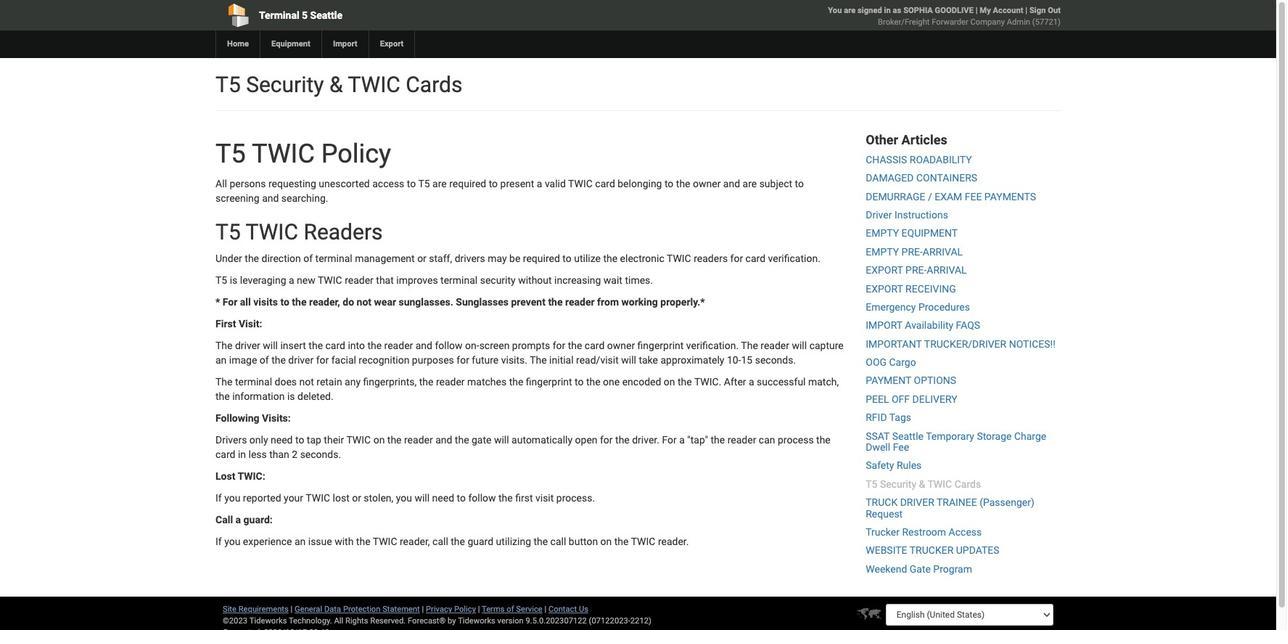 Task type: locate. For each thing, give the bounding box(es) containing it.
seattle down the 'tags'
[[893, 430, 924, 442]]

payment options link
[[866, 375, 957, 387]]

rights
[[346, 616, 368, 626]]

1 vertical spatial for
[[662, 434, 677, 445]]

| up tideworks
[[478, 605, 480, 614]]

1 horizontal spatial or
[[418, 252, 427, 264]]

1 horizontal spatial terminal
[[315, 252, 353, 264]]

other articles chassis roadability damaged containers demurrage / exam fee payments driver instructions empty equipment empty pre-arrival export pre-arrival export receiving emergency procedures import availability faqs important trucker/driver notices!! oog cargo payment options peel off delivery rfid tags ssat seattle temporary storage charge dwell fee safety rules t5 security & twic cards truck driver trainee (passenger) request trucker restroom access website trucker updates weekend gate program
[[866, 132, 1056, 575]]

security down equipment link
[[246, 72, 324, 97]]

2 empty from the top
[[866, 246, 900, 258]]

0 vertical spatial in
[[885, 6, 891, 15]]

on right button at the left bottom of the page
[[601, 535, 612, 547]]

drivers
[[216, 434, 247, 445]]

us
[[579, 605, 589, 614]]

0 horizontal spatial seconds.
[[300, 448, 341, 460]]

to down 'read/visit' on the bottom left of page
[[575, 376, 584, 387]]

card up the facial
[[326, 339, 346, 351]]

stolen,
[[364, 492, 394, 504]]

you
[[829, 6, 842, 15]]

0 vertical spatial all
[[216, 178, 227, 189]]

and up purposes
[[416, 339, 433, 351]]

9.5.0.202307122
[[526, 616, 587, 626]]

will left insert
[[263, 339, 278, 351]]

goodlive
[[935, 6, 974, 15]]

with
[[335, 535, 354, 547]]

0 horizontal spatial driver
[[235, 339, 260, 351]]

1 vertical spatial or
[[352, 492, 361, 504]]

1 horizontal spatial fingerprint
[[638, 339, 684, 351]]

t5 up persons
[[216, 139, 246, 169]]

in left 'as'
[[885, 6, 891, 15]]

1 horizontal spatial is
[[287, 390, 295, 402]]

0 vertical spatial &
[[330, 72, 343, 97]]

seconds. inside the driver will insert the card into the reader and follow on-screen prompts for the card owner fingerprint verification. the reader will capture an image of the driver for facial recognition purposes for future visits. the initial read/visit will take approximately 10-15 seconds.
[[755, 354, 796, 366]]

a right call
[[236, 514, 241, 525]]

pre-
[[902, 246, 923, 258], [906, 264, 927, 276]]

owner
[[693, 178, 721, 189], [607, 339, 635, 351]]

2 if from the top
[[216, 535, 222, 547]]

t5 down home link
[[216, 72, 241, 97]]

export up emergency
[[866, 283, 904, 294]]

1 horizontal spatial follow
[[469, 492, 496, 504]]

service
[[516, 605, 543, 614]]

seattle right 5
[[310, 9, 343, 21]]

need
[[271, 434, 293, 445], [432, 492, 455, 504]]

1 horizontal spatial required
[[523, 252, 560, 264]]

the up 15
[[741, 339, 759, 351]]

is down does
[[287, 390, 295, 402]]

0 horizontal spatial all
[[216, 178, 227, 189]]

0 horizontal spatial of
[[260, 354, 269, 366]]

the right 'under'
[[245, 252, 259, 264]]

and down requesting
[[262, 192, 279, 204]]

& inside other articles chassis roadability damaged containers demurrage / exam fee payments driver instructions empty equipment empty pre-arrival export pre-arrival export receiving emergency procedures import availability faqs important trucker/driver notices!! oog cargo payment options peel off delivery rfid tags ssat seattle temporary storage charge dwell fee safety rules t5 security & twic cards truck driver trainee (passenger) request trucker restroom access website trucker updates weekend gate program
[[919, 478, 926, 490]]

2
[[292, 448, 298, 460]]

site
[[223, 605, 237, 614]]

or right lost
[[352, 492, 361, 504]]

is inside the terminal does not retain any fingerprints, the reader matches the fingerprint to the one encoded on the twic. after a successful match, the information is deleted.
[[287, 390, 295, 402]]

0 horizontal spatial terminal
[[235, 376, 272, 387]]

belonging
[[618, 178, 662, 189]]

0 horizontal spatial need
[[271, 434, 293, 445]]

0 horizontal spatial call
[[433, 535, 449, 547]]

1 vertical spatial fingerprint
[[526, 376, 572, 387]]

0 horizontal spatial is
[[230, 274, 238, 286]]

the down first
[[216, 339, 233, 351]]

a right after
[[749, 376, 755, 387]]

owner up 'read/visit' on the bottom left of page
[[607, 339, 635, 351]]

instructions
[[895, 209, 949, 221]]

0 horizontal spatial &
[[330, 72, 343, 97]]

card inside all persons requesting unescorted access to t5 are required to present a valid twic card belonging to the owner and are subject to screening and searching.
[[596, 178, 615, 189]]

off
[[892, 393, 910, 405]]

| left general
[[291, 605, 293, 614]]

general
[[295, 605, 322, 614]]

1 horizontal spatial policy
[[454, 605, 476, 614]]

trucker/driver
[[925, 338, 1007, 350]]

import
[[333, 39, 358, 49]]

policy inside site requirements | general data protection statement | privacy policy | terms of service | contact us ©2023 tideworks technology. all rights reserved. forecast® by tideworks version 9.5.0.202307122 (07122023-2212)
[[454, 605, 476, 614]]

driver.
[[632, 434, 660, 445]]

future
[[472, 354, 499, 366]]

twic inside all persons requesting unescorted access to t5 are required to present a valid twic card belonging to the owner and are subject to screening and searching.
[[568, 178, 593, 189]]

the right belonging
[[676, 178, 691, 189]]

0 vertical spatial terminal
[[315, 252, 353, 264]]

1 vertical spatial owner
[[607, 339, 635, 351]]

card down drivers
[[216, 448, 236, 460]]

twic right valid
[[568, 178, 593, 189]]

the right process at the bottom
[[817, 434, 831, 445]]

2 call from the left
[[551, 535, 567, 547]]

1 horizontal spatial security
[[881, 478, 917, 490]]

lost
[[333, 492, 350, 504]]

statement
[[383, 605, 420, 614]]

seconds. inside drivers only need to tap their twic on the reader and the gate will automatically open for the driver. for a "tap" the reader can process the card in less than 2 seconds.
[[300, 448, 341, 460]]

0 vertical spatial reader,
[[309, 296, 340, 308]]

export up export receiving link
[[866, 264, 904, 276]]

trucker
[[910, 545, 954, 556]]

| left sign
[[1026, 6, 1028, 15]]

cards down export 'link'
[[406, 72, 463, 97]]

to inside drivers only need to tap their twic on the reader and the gate will automatically open for the driver. for a "tap" the reader can process the card in less than 2 seconds.
[[295, 434, 304, 445]]

the driver will insert the card into the reader and follow on-screen prompts for the card owner fingerprint verification. the reader will capture an image of the driver for facial recognition purposes for future visits. the initial read/visit will take approximately 10-15 seconds.
[[216, 339, 844, 366]]

of right image
[[260, 354, 269, 366]]

1 horizontal spatial all
[[334, 616, 344, 626]]

1 horizontal spatial an
[[295, 535, 306, 547]]

twic up requesting
[[252, 139, 315, 169]]

1 call from the left
[[433, 535, 449, 547]]

t5 right access
[[418, 178, 430, 189]]

card left belonging
[[596, 178, 615, 189]]

verification. inside the driver will insert the card into the reader and follow on-screen prompts for the card owner fingerprint verification. the reader will capture an image of the driver for facial recognition purposes for future visits. the initial read/visit will take approximately 10-15 seconds.
[[687, 339, 739, 351]]

program
[[934, 563, 973, 575]]

t5 down safety
[[866, 478, 878, 490]]

sophia
[[904, 6, 933, 15]]

follow
[[435, 339, 463, 351], [469, 492, 496, 504]]

twic up direction
[[246, 219, 298, 244]]

fingerprint inside the terminal does not retain any fingerprints, the reader matches the fingerprint to the one encoded on the twic. after a successful match, the information is deleted.
[[526, 376, 572, 387]]

driver
[[866, 209, 893, 221]]

terminal up information
[[235, 376, 272, 387]]

a inside all persons requesting unescorted access to t5 are required to present a valid twic card belonging to the owner and are subject to screening and searching.
[[537, 178, 543, 189]]

seconds. up successful
[[755, 354, 796, 366]]

0 vertical spatial on
[[664, 376, 676, 387]]

t5 up 'under'
[[216, 219, 241, 244]]

are right you
[[844, 6, 856, 15]]

the down image
[[216, 376, 233, 387]]

reader
[[345, 274, 374, 286], [566, 296, 595, 308], [384, 339, 413, 351], [761, 339, 790, 351], [436, 376, 465, 387], [404, 434, 433, 445], [728, 434, 757, 445]]

arrival down equipment
[[923, 246, 963, 258]]

0 vertical spatial for
[[223, 296, 238, 308]]

driver down insert
[[288, 354, 314, 366]]

2 vertical spatial terminal
[[235, 376, 272, 387]]

if for if you reported your twic lost or stolen, you will need to follow the first visit process.
[[216, 492, 222, 504]]

1 vertical spatial of
[[260, 354, 269, 366]]

t5 up the * at the top of the page
[[216, 274, 227, 286]]

import link
[[322, 30, 369, 58]]

call a guard:
[[216, 514, 273, 525]]

1 horizontal spatial seattle
[[893, 430, 924, 442]]

0 horizontal spatial required
[[449, 178, 487, 189]]

general data protection statement link
[[295, 605, 420, 614]]

1 vertical spatial verification.
[[687, 339, 739, 351]]

card
[[596, 178, 615, 189], [746, 252, 766, 264], [326, 339, 346, 351], [585, 339, 605, 351], [216, 448, 236, 460]]

fee
[[965, 191, 983, 202]]

issue
[[308, 535, 332, 547]]

1 empty from the top
[[866, 227, 900, 239]]

the down new
[[292, 296, 307, 308]]

reader up do on the left top of page
[[345, 274, 374, 286]]

an left image
[[216, 354, 227, 366]]

0 vertical spatial owner
[[693, 178, 721, 189]]

the up initial
[[568, 339, 583, 351]]

1 horizontal spatial driver
[[288, 354, 314, 366]]

0 horizontal spatial on
[[374, 434, 385, 445]]

1 vertical spatial cards
[[955, 478, 982, 490]]

is down 'under'
[[230, 274, 238, 286]]

1 horizontal spatial reader,
[[400, 535, 430, 547]]

0 vertical spatial export
[[866, 264, 904, 276]]

2 horizontal spatial terminal
[[441, 274, 478, 286]]

1 if from the top
[[216, 492, 222, 504]]

reader down increasing
[[566, 296, 595, 308]]

1 horizontal spatial for
[[662, 434, 677, 445]]

0 vertical spatial follow
[[435, 339, 463, 351]]

privacy
[[426, 605, 452, 614]]

will right gate
[[494, 434, 509, 445]]

any
[[345, 376, 361, 387]]

tideworks
[[458, 616, 496, 626]]

and left gate
[[436, 434, 453, 445]]

a left "tap"
[[680, 434, 685, 445]]

need up than on the left bottom of the page
[[271, 434, 293, 445]]

pre- down empty pre-arrival link
[[906, 264, 927, 276]]

for right "driver."
[[662, 434, 677, 445]]

twic down export 'link'
[[348, 72, 401, 97]]

automatically
[[512, 434, 573, 445]]

in inside you are signed in as sophia goodlive | my account | sign out broker/freight forwarder company admin (57721)
[[885, 6, 891, 15]]

tap
[[307, 434, 322, 445]]

empty
[[866, 227, 900, 239], [866, 246, 900, 258]]

insert
[[281, 339, 306, 351]]

faqs
[[956, 320, 981, 331]]

0 vertical spatial driver
[[235, 339, 260, 351]]

1 horizontal spatial &
[[919, 478, 926, 490]]

need up if you experience an issue with the twic reader, call the guard utilizing the call button on the twic reader.
[[432, 492, 455, 504]]

trainee
[[937, 497, 978, 508]]

1 vertical spatial all
[[334, 616, 344, 626]]

0 vertical spatial required
[[449, 178, 487, 189]]

if you experience an issue with the twic reader, call the guard utilizing the call button on the twic reader.
[[216, 535, 689, 547]]

1 vertical spatial on
[[374, 434, 385, 445]]

lost twic:
[[216, 470, 265, 482]]

required up without
[[523, 252, 560, 264]]

gate
[[472, 434, 492, 445]]

0 vertical spatial an
[[216, 354, 227, 366]]

technology.
[[289, 616, 332, 626]]

seconds. down tap
[[300, 448, 341, 460]]

the
[[216, 339, 233, 351], [741, 339, 759, 351], [530, 354, 547, 366], [216, 376, 233, 387]]

0 horizontal spatial follow
[[435, 339, 463, 351]]

0 horizontal spatial verification.
[[687, 339, 739, 351]]

twic up the trainee
[[928, 478, 953, 490]]

less
[[249, 448, 267, 460]]

ssat seattle temporary storage charge dwell fee link
[[866, 430, 1047, 453]]

account
[[994, 6, 1024, 15]]

reader, left do on the left top of page
[[309, 296, 340, 308]]

1 horizontal spatial on
[[601, 535, 612, 547]]

1 vertical spatial is
[[287, 390, 295, 402]]

0 horizontal spatial fingerprint
[[526, 376, 572, 387]]

0 vertical spatial verification.
[[768, 252, 821, 264]]

availability
[[906, 320, 954, 331]]

deleted.
[[298, 390, 334, 402]]

not
[[357, 296, 372, 308], [299, 376, 314, 387]]

0 horizontal spatial owner
[[607, 339, 635, 351]]

under the direction of terminal management or staff, drivers may be required to utilize the electronic twic readers for card verification.
[[216, 252, 821, 264]]

twic.
[[695, 376, 722, 387]]

an left issue at the left bottom
[[295, 535, 306, 547]]

fingerprint inside the driver will insert the card into the reader and follow on-screen prompts for the card owner fingerprint verification. the reader will capture an image of the driver for facial recognition purposes for future visits. the initial read/visit will take approximately 10-15 seconds.
[[638, 339, 684, 351]]

the down purposes
[[419, 376, 434, 387]]

truck
[[866, 497, 898, 508]]

seconds.
[[755, 354, 796, 366], [300, 448, 341, 460]]

you for twic
[[224, 492, 241, 504]]

1 vertical spatial security
[[881, 478, 917, 490]]

0 vertical spatial if
[[216, 492, 222, 504]]

or left the staff,
[[418, 252, 427, 264]]

of up the version
[[507, 605, 514, 614]]

the down visits.
[[509, 376, 524, 387]]

0 vertical spatial security
[[246, 72, 324, 97]]

to
[[407, 178, 416, 189], [489, 178, 498, 189], [665, 178, 674, 189], [795, 178, 804, 189], [563, 252, 572, 264], [281, 296, 290, 308], [575, 376, 584, 387], [295, 434, 304, 445], [457, 492, 466, 504]]

1 vertical spatial &
[[919, 478, 926, 490]]

1 vertical spatial an
[[295, 535, 306, 547]]

1 vertical spatial seattle
[[893, 430, 924, 442]]

2 vertical spatial on
[[601, 535, 612, 547]]

1 vertical spatial policy
[[454, 605, 476, 614]]

0 horizontal spatial an
[[216, 354, 227, 366]]

and left the subject
[[724, 178, 741, 189]]

all up 'screening'
[[216, 178, 227, 189]]

0 vertical spatial cards
[[406, 72, 463, 97]]

1 vertical spatial pre-
[[906, 264, 927, 276]]

payment
[[866, 375, 912, 387]]

you down call
[[224, 535, 241, 547]]

0 horizontal spatial for
[[223, 296, 238, 308]]

the inside the terminal does not retain any fingerprints, the reader matches the fingerprint to the one encoded on the twic. after a successful match, the information is deleted.
[[216, 376, 233, 387]]

verification.
[[768, 252, 821, 264], [687, 339, 739, 351]]

on inside the terminal does not retain any fingerprints, the reader matches the fingerprint to the one encoded on the twic. after a successful match, the information is deleted.
[[664, 376, 676, 387]]

reader down purposes
[[436, 376, 465, 387]]

0 vertical spatial policy
[[321, 139, 391, 169]]

arrival up receiving
[[927, 264, 967, 276]]

1 horizontal spatial owner
[[693, 178, 721, 189]]

empty down empty equipment link
[[866, 246, 900, 258]]

restroom
[[903, 526, 947, 538]]

& down import link
[[330, 72, 343, 97]]

encoded
[[623, 376, 662, 387]]

emergency procedures link
[[866, 301, 971, 313]]

required
[[449, 178, 487, 189], [523, 252, 560, 264]]

twic
[[348, 72, 401, 97], [252, 139, 315, 169], [568, 178, 593, 189], [246, 219, 298, 244], [667, 252, 692, 264], [318, 274, 342, 286], [347, 434, 371, 445], [928, 478, 953, 490], [306, 492, 330, 504], [373, 535, 398, 547], [631, 535, 656, 547]]

terminal 5 seattle link
[[216, 0, 555, 30]]

cards inside other articles chassis roadability damaged containers demurrage / exam fee payments driver instructions empty equipment empty pre-arrival export pre-arrival export receiving emergency procedures import availability faqs important trucker/driver notices!! oog cargo payment options peel off delivery rfid tags ssat seattle temporary storage charge dwell fee safety rules t5 security & twic cards truck driver trainee (passenger) request trucker restroom access website trucker updates weekend gate program
[[955, 478, 982, 490]]

of inside the driver will insert the card into the reader and follow on-screen prompts for the card owner fingerprint verification. the reader will capture an image of the driver for facial recognition purposes for future visits. the initial read/visit will take approximately 10-15 seconds.
[[260, 354, 269, 366]]

0 vertical spatial not
[[357, 296, 372, 308]]

1 horizontal spatial of
[[304, 252, 313, 264]]

0 vertical spatial need
[[271, 434, 293, 445]]

security inside other articles chassis roadability damaged containers demurrage / exam fee payments driver instructions empty equipment empty pre-arrival export pre-arrival export receiving emergency procedures import availability faqs important trucker/driver notices!! oog cargo payment options peel off delivery rfid tags ssat seattle temporary storage charge dwell fee safety rules t5 security & twic cards truck driver trainee (passenger) request trucker restroom access website trucker updates weekend gate program
[[881, 478, 917, 490]]

security down safety rules link
[[881, 478, 917, 490]]

follow inside the driver will insert the card into the reader and follow on-screen prompts for the card owner fingerprint verification. the reader will capture an image of the driver for facial recognition purposes for future visits. the initial read/visit will take approximately 10-15 seconds.
[[435, 339, 463, 351]]

1 vertical spatial in
[[238, 448, 246, 460]]

twic right their
[[347, 434, 371, 445]]

0 vertical spatial seconds.
[[755, 354, 796, 366]]

1 vertical spatial if
[[216, 535, 222, 547]]

export
[[380, 39, 404, 49]]

on for guard
[[601, 535, 612, 547]]

2 horizontal spatial on
[[664, 376, 676, 387]]

need inside drivers only need to tap their twic on the reader and the gate will automatically open for the driver. for a "tap" the reader can process the card in less than 2 seconds.
[[271, 434, 293, 445]]

a left valid
[[537, 178, 543, 189]]

1 horizontal spatial are
[[743, 178, 757, 189]]

0 horizontal spatial in
[[238, 448, 246, 460]]

export link
[[369, 30, 415, 58]]

1 vertical spatial driver
[[288, 354, 314, 366]]

for right open at the bottom left of the page
[[600, 434, 613, 445]]

rules
[[897, 460, 922, 471]]

1 vertical spatial arrival
[[927, 264, 967, 276]]

1 vertical spatial seconds.
[[300, 448, 341, 460]]

on right encoded
[[664, 376, 676, 387]]

0 horizontal spatial seattle
[[310, 9, 343, 21]]

temporary
[[926, 430, 975, 442]]

0 vertical spatial fingerprint
[[638, 339, 684, 351]]

0 horizontal spatial security
[[246, 72, 324, 97]]

2 horizontal spatial are
[[844, 6, 856, 15]]

0 horizontal spatial not
[[299, 376, 314, 387]]

driver
[[235, 339, 260, 351], [288, 354, 314, 366]]

does
[[275, 376, 297, 387]]

1 horizontal spatial in
[[885, 6, 891, 15]]

are left the subject
[[743, 178, 757, 189]]

new
[[297, 274, 316, 286]]

reserved.
[[370, 616, 406, 626]]

fingerprint
[[638, 339, 684, 351], [526, 376, 572, 387]]

card inside drivers only need to tap their twic on the reader and the gate will automatically open for the driver. for a "tap" the reader can process the card in less than 2 seconds.
[[216, 448, 236, 460]]

| left my
[[976, 6, 978, 15]]

twic inside other articles chassis roadability damaged containers demurrage / exam fee payments driver instructions empty equipment empty pre-arrival export pre-arrival export receiving emergency procedures import availability faqs important trucker/driver notices!! oog cargo payment options peel off delivery rfid tags ssat seattle temporary storage charge dwell fee safety rules t5 security & twic cards truck driver trainee (passenger) request trucker restroom access website trucker updates weekend gate program
[[928, 478, 953, 490]]

are inside you are signed in as sophia goodlive | my account | sign out broker/freight forwarder company admin (57721)
[[844, 6, 856, 15]]

reader.
[[658, 535, 689, 547]]

1 horizontal spatial seconds.
[[755, 354, 796, 366]]



Task type: describe. For each thing, give the bounding box(es) containing it.
import availability faqs link
[[866, 320, 981, 331]]

the left one
[[587, 376, 601, 387]]

for right the readers
[[731, 252, 744, 264]]

0 vertical spatial is
[[230, 274, 238, 286]]

terms
[[482, 605, 505, 614]]

terminal 5 seattle
[[259, 9, 343, 21]]

articles
[[902, 132, 948, 147]]

data
[[324, 605, 341, 614]]

1 vertical spatial terminal
[[441, 274, 478, 286]]

for up initial
[[553, 339, 566, 351]]

of inside site requirements | general data protection statement | privacy policy | terms of service | contact us ©2023 tideworks technology. all rights reserved. forecast® by tideworks version 9.5.0.202307122 (07122023-2212)
[[507, 605, 514, 614]]

protection
[[343, 605, 381, 614]]

0 horizontal spatial cards
[[406, 72, 463, 97]]

or for stolen,
[[352, 492, 361, 504]]

unescorted
[[319, 178, 370, 189]]

a left new
[[289, 274, 294, 286]]

import
[[866, 320, 903, 331]]

matches
[[468, 376, 507, 387]]

emergency
[[866, 301, 916, 313]]

than
[[269, 448, 290, 460]]

charge
[[1015, 430, 1047, 442]]

the terminal does not retain any fingerprints, the reader matches the fingerprint to the one encoded on the twic. after a successful match, the information is deleted.
[[216, 376, 839, 402]]

contact
[[549, 605, 577, 614]]

a inside the terminal does not retain any fingerprints, the reader matches the fingerprint to the one encoded on the twic. after a successful match, the information is deleted.
[[749, 376, 755, 387]]

wear
[[374, 296, 396, 308]]

the left guard
[[451, 535, 465, 547]]

if for if you experience an issue with the twic reader, call the guard utilizing the call button on the twic reader.
[[216, 535, 222, 547]]

all persons requesting unescorted access to t5 are required to present a valid twic card belonging to the owner and are subject to screening and searching.
[[216, 178, 804, 204]]

readers
[[304, 219, 383, 244]]

to right access
[[407, 178, 416, 189]]

following
[[216, 412, 260, 424]]

drivers only need to tap their twic on the reader and the gate will automatically open for the driver. for a "tap" the reader can process the card in less than 2 seconds.
[[216, 434, 831, 460]]

1 vertical spatial required
[[523, 252, 560, 264]]

will inside drivers only need to tap their twic on the reader and the gate will automatically open for the driver. for a "tap" the reader can process the card in less than 2 seconds.
[[494, 434, 509, 445]]

successful
[[757, 376, 806, 387]]

leveraging
[[240, 274, 286, 286]]

an inside the driver will insert the card into the reader and follow on-screen prompts for the card owner fingerprint verification. the reader will capture an image of the driver for facial recognition purposes for future visits. the initial read/visit will take approximately 10-15 seconds.
[[216, 354, 227, 366]]

the right prevent
[[548, 296, 563, 308]]

to up if you experience an issue with the twic reader, call the guard utilizing the call button on the twic reader.
[[457, 492, 466, 504]]

direction
[[262, 252, 301, 264]]

roadability
[[910, 154, 973, 165]]

0 horizontal spatial are
[[433, 178, 447, 189]]

the down fingerprints,
[[388, 434, 402, 445]]

by
[[448, 616, 456, 626]]

for left the facial
[[316, 354, 329, 366]]

open
[[575, 434, 598, 445]]

for inside drivers only need to tap their twic on the reader and the gate will automatically open for the driver. for a "tap" the reader can process the card in less than 2 seconds.
[[600, 434, 613, 445]]

t5 for t5 is leveraging a new twic reader that improves terminal security without increasing wait times.
[[216, 274, 227, 286]]

broker/freight
[[878, 17, 930, 27]]

t5 for t5 security & twic cards
[[216, 72, 241, 97]]

reader up successful
[[761, 339, 790, 351]]

©2023 tideworks
[[223, 616, 287, 626]]

if you reported your twic lost or stolen, you will need to follow the first visit process.
[[216, 492, 595, 504]]

as
[[893, 6, 902, 15]]

the right button at the left bottom of the page
[[615, 535, 629, 547]]

on inside drivers only need to tap their twic on the reader and the gate will automatically open for the driver. for a "tap" the reader can process the card in less than 2 seconds.
[[374, 434, 385, 445]]

twic right with
[[373, 535, 398, 547]]

0 vertical spatial pre-
[[902, 246, 923, 258]]

owner inside all persons requesting unescorted access to t5 are required to present a valid twic card belonging to the owner and are subject to screening and searching.
[[693, 178, 721, 189]]

t5 inside all persons requesting unescorted access to t5 are required to present a valid twic card belonging to the owner and are subject to screening and searching.
[[418, 178, 430, 189]]

all inside all persons requesting unescorted access to t5 are required to present a valid twic card belonging to the owner and are subject to screening and searching.
[[216, 178, 227, 189]]

fee
[[893, 441, 910, 453]]

0 vertical spatial arrival
[[923, 246, 963, 258]]

in inside drivers only need to tap their twic on the reader and the gate will automatically open for the driver. for a "tap" the reader can process the card in less than 2 seconds.
[[238, 448, 246, 460]]

driver instructions link
[[866, 209, 949, 221]]

the inside all persons requesting unescorted access to t5 are required to present a valid twic card belonging to the owner and are subject to screening and searching.
[[676, 178, 691, 189]]

| up forecast®
[[422, 605, 424, 614]]

working
[[622, 296, 658, 308]]

the down insert
[[272, 354, 286, 366]]

the left "driver."
[[616, 434, 630, 445]]

twic left the readers
[[667, 252, 692, 264]]

the down the prompts
[[530, 354, 547, 366]]

into
[[348, 339, 365, 351]]

may
[[488, 252, 507, 264]]

first visit:
[[216, 318, 262, 329]]

15
[[742, 354, 753, 366]]

peel
[[866, 393, 890, 405]]

valid
[[545, 178, 566, 189]]

1 export from the top
[[866, 264, 904, 276]]

be
[[510, 252, 521, 264]]

sunglasses
[[456, 296, 509, 308]]

the left gate
[[455, 434, 469, 445]]

the left the twic.
[[678, 376, 692, 387]]

t5 for t5 twic policy
[[216, 139, 246, 169]]

for down on-
[[457, 354, 470, 366]]

the right insert
[[309, 339, 323, 351]]

visits
[[254, 296, 278, 308]]

to left utilize on the left of the page
[[563, 252, 572, 264]]

button
[[569, 535, 598, 547]]

1 horizontal spatial need
[[432, 492, 455, 504]]

wait
[[604, 274, 623, 286]]

for inside drivers only need to tap their twic on the reader and the gate will automatically open for the driver. for a "tap" the reader can process the card in less than 2 seconds.
[[662, 434, 677, 445]]

will left capture at the right
[[792, 339, 807, 351]]

visit
[[536, 492, 554, 504]]

the up recognition
[[368, 339, 382, 351]]

reader left can
[[728, 434, 757, 445]]

a inside drivers only need to tap their twic on the reader and the gate will automatically open for the driver. for a "tap" the reader can process the card in less than 2 seconds.
[[680, 434, 685, 445]]

persons
[[230, 178, 266, 189]]

"tap"
[[688, 434, 709, 445]]

twic left lost
[[306, 492, 330, 504]]

not inside the terminal does not retain any fingerprints, the reader matches the fingerprint to the one encoded on the twic. after a successful match, the information is deleted.
[[299, 376, 314, 387]]

export pre-arrival link
[[866, 264, 967, 276]]

will left take
[[622, 354, 637, 366]]

card right the readers
[[746, 252, 766, 264]]

my
[[980, 6, 992, 15]]

the up wait
[[604, 252, 618, 264]]

the right with
[[356, 535, 371, 547]]

properly.*
[[661, 296, 705, 308]]

required inside all persons requesting unescorted access to t5 are required to present a valid twic card belonging to the owner and are subject to screening and searching.
[[449, 178, 487, 189]]

0 horizontal spatial policy
[[321, 139, 391, 169]]

terms of service link
[[482, 605, 543, 614]]

weekend gate program link
[[866, 563, 973, 575]]

first
[[516, 492, 533, 504]]

all inside site requirements | general data protection statement | privacy policy | terms of service | contact us ©2023 tideworks technology. all rights reserved. forecast® by tideworks version 9.5.0.202307122 (07122023-2212)
[[334, 616, 344, 626]]

exam
[[935, 191, 963, 202]]

the right "tap"
[[711, 434, 725, 445]]

all
[[240, 296, 251, 308]]

fingerprints,
[[363, 376, 417, 387]]

twic left reader.
[[631, 535, 656, 547]]

important trucker/driver notices!! link
[[866, 338, 1056, 350]]

to right the subject
[[795, 178, 804, 189]]

to right belonging
[[665, 178, 674, 189]]

first
[[216, 318, 236, 329]]

the up 'following'
[[216, 390, 230, 402]]

(passenger)
[[980, 497, 1035, 508]]

my account link
[[980, 6, 1024, 15]]

initial
[[550, 354, 574, 366]]

| up 9.5.0.202307122
[[545, 605, 547, 614]]

reader up recognition
[[384, 339, 413, 351]]

will right stolen,
[[415, 492, 430, 504]]

0 vertical spatial of
[[304, 252, 313, 264]]

approximately
[[661, 354, 725, 366]]

to inside the terminal does not retain any fingerprints, the reader matches the fingerprint to the one encoded on the twic. after a successful match, the information is deleted.
[[575, 376, 584, 387]]

to left present
[[489, 178, 498, 189]]

reader inside the terminal does not retain any fingerprints, the reader matches the fingerprint to the one encoded on the twic. after a successful match, the information is deleted.
[[436, 376, 465, 387]]

you for issue
[[224, 535, 241, 547]]

site requirements link
[[223, 605, 289, 614]]

terminal inside the terminal does not retain any fingerprints, the reader matches the fingerprint to the one encoded on the twic. after a successful match, the information is deleted.
[[235, 376, 272, 387]]

1 vertical spatial reader,
[[400, 535, 430, 547]]

and inside drivers only need to tap their twic on the reader and the gate will automatically open for the driver. for a "tap" the reader can process the card in less than 2 seconds.
[[436, 434, 453, 445]]

utilizing
[[496, 535, 531, 547]]

twic inside drivers only need to tap their twic on the reader and the gate will automatically open for the driver. for a "tap" the reader can process the card in less than 2 seconds.
[[347, 434, 371, 445]]

process.
[[557, 492, 595, 504]]

card up 'read/visit' on the bottom left of page
[[585, 339, 605, 351]]

times.
[[625, 274, 653, 286]]

image
[[229, 354, 257, 366]]

present
[[501, 178, 535, 189]]

tags
[[890, 412, 912, 423]]

take
[[639, 354, 658, 366]]

twic:
[[238, 470, 265, 482]]

drivers
[[455, 252, 486, 264]]

you right stolen,
[[396, 492, 412, 504]]

increasing
[[555, 274, 601, 286]]

twic right new
[[318, 274, 342, 286]]

0 horizontal spatial reader,
[[309, 296, 340, 308]]

retain
[[317, 376, 342, 387]]

on for fingerprint
[[664, 376, 676, 387]]

and inside the driver will insert the card into the reader and follow on-screen prompts for the card owner fingerprint verification. the reader will capture an image of the driver for facial recognition purposes for future visits. the initial read/visit will take approximately 10-15 seconds.
[[416, 339, 433, 351]]

or for staff,
[[418, 252, 427, 264]]

1 horizontal spatial verification.
[[768, 252, 821, 264]]

seattle inside other articles chassis roadability damaged containers demurrage / exam fee payments driver instructions empty equipment empty pre-arrival export pre-arrival export receiving emergency procedures import availability faqs important trucker/driver notices!! oog cargo payment options peel off delivery rfid tags ssat seattle temporary storage charge dwell fee safety rules t5 security & twic cards truck driver trainee (passenger) request trucker restroom access website trucker updates weekend gate program
[[893, 430, 924, 442]]

process
[[778, 434, 814, 445]]

the right utilizing
[[534, 535, 548, 547]]

version
[[498, 616, 524, 626]]

payments
[[985, 191, 1037, 202]]

t5 inside other articles chassis roadability damaged containers demurrage / exam fee payments driver instructions empty equipment empty pre-arrival export pre-arrival export receiving emergency procedures import availability faqs important trucker/driver notices!! oog cargo payment options peel off delivery rfid tags ssat seattle temporary storage charge dwell fee safety rules t5 security & twic cards truck driver trainee (passenger) request trucker restroom access website trucker updates weekend gate program
[[866, 478, 878, 490]]

reader up if you reported your twic lost or stolen, you will need to follow the first visit process.
[[404, 434, 433, 445]]

the left first
[[499, 492, 513, 504]]

contact us link
[[549, 605, 589, 614]]

guard
[[468, 535, 494, 547]]

cargo
[[890, 357, 917, 368]]

facial
[[332, 354, 356, 366]]

2 export from the top
[[866, 283, 904, 294]]

owner inside the driver will insert the card into the reader and follow on-screen prompts for the card owner fingerprint verification. the reader will capture an image of the driver for facial recognition purposes for future visits. the initial read/visit will take approximately 10-15 seconds.
[[607, 339, 635, 351]]

0 vertical spatial seattle
[[310, 9, 343, 21]]

t5 for t5 twic readers
[[216, 219, 241, 244]]

screening
[[216, 192, 260, 204]]

1 horizontal spatial not
[[357, 296, 372, 308]]

to right visits
[[281, 296, 290, 308]]

out
[[1048, 6, 1061, 15]]

(57721)
[[1033, 17, 1061, 27]]

home
[[227, 39, 249, 49]]



Task type: vqa. For each thing, say whether or not it's contained in the screenshot.
&
yes



